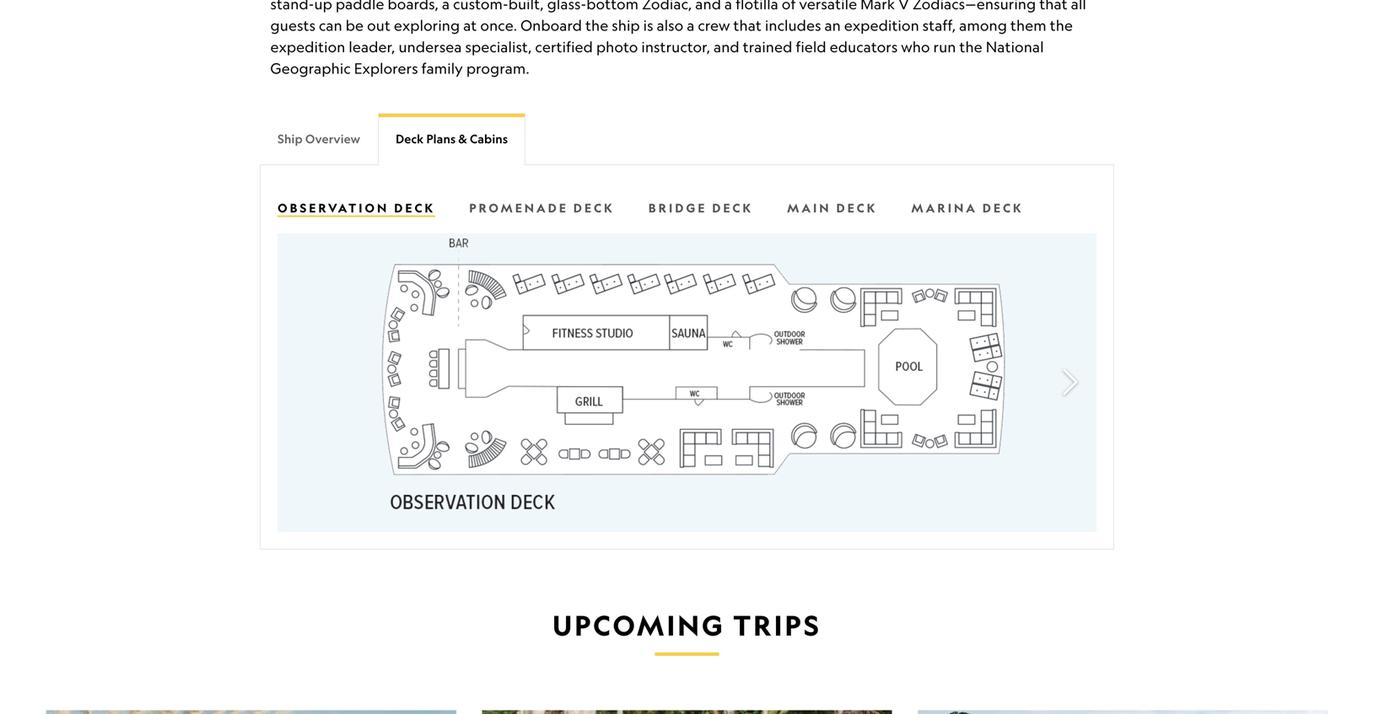 Task type: locate. For each thing, give the bounding box(es) containing it.
observation
[[278, 200, 389, 216]]

promenade deck
[[469, 200, 615, 216]]

deck inside button
[[396, 132, 424, 146]]

observation deck
[[278, 200, 436, 216]]

deck plans & cabins
[[396, 132, 508, 146]]

deck for main
[[837, 200, 878, 216]]

trips
[[734, 609, 822, 643]]

ship overview button
[[260, 113, 378, 164]]

deck right 'promenade'
[[574, 200, 615, 216]]

bridge deck button
[[632, 182, 771, 234]]

observation deck button
[[261, 182, 452, 234]]

marina deck
[[912, 200, 1024, 216]]

deck right bridge
[[712, 200, 754, 216]]

deck for observation
[[394, 200, 436, 216]]

marina deck button
[[895, 182, 1041, 234]]

deck right marina at the right of page
[[983, 200, 1024, 216]]

&
[[459, 132, 467, 146]]

bridge
[[649, 200, 707, 216]]

cabins
[[470, 132, 508, 146]]

bridge deck
[[649, 200, 754, 216]]

deck plans & cabins button
[[378, 113, 526, 164]]

promenade
[[469, 200, 569, 216]]

deck left the plans on the top left
[[396, 132, 424, 146]]

deck down the plans on the top left
[[394, 200, 436, 216]]

a map of the national geographic islander ii observation deck with pool, fitness studio and grill image
[[278, 234, 1097, 533]]

tab list
[[260, 113, 1115, 164]]

deck for promenade
[[574, 200, 615, 216]]

deck right "main" at the top of page
[[837, 200, 878, 216]]

stone structures of the ruins of machu picchu set amid the mountains in peru image
[[918, 711, 1329, 715]]

deck for bridge
[[712, 200, 754, 216]]

deck
[[396, 132, 424, 146], [394, 200, 436, 216], [574, 200, 615, 216], [712, 200, 754, 216], [837, 200, 878, 216], [983, 200, 1024, 216]]

promenade deck button
[[452, 182, 632, 234]]



Task type: vqa. For each thing, say whether or not it's contained in the screenshot.
Geographic's
no



Task type: describe. For each thing, give the bounding box(es) containing it.
marina
[[912, 200, 978, 216]]

main deck button
[[771, 182, 895, 234]]

upcoming
[[553, 609, 725, 643]]

overview
[[305, 132, 360, 146]]

upcoming trips
[[553, 609, 822, 643]]

main
[[787, 200, 832, 216]]

ship overview
[[278, 132, 360, 146]]

deck for marina
[[983, 200, 1024, 216]]

plans
[[427, 132, 456, 146]]

tab list containing ship overview
[[260, 113, 1115, 164]]

main deck
[[787, 200, 878, 216]]

ship
[[278, 132, 303, 146]]

a man and woman sit in the grass near a giant tortoise image
[[482, 711, 893, 715]]

a sea lion rests on the sand at sunset with a ship at sea in the distance image
[[46, 711, 456, 715]]



